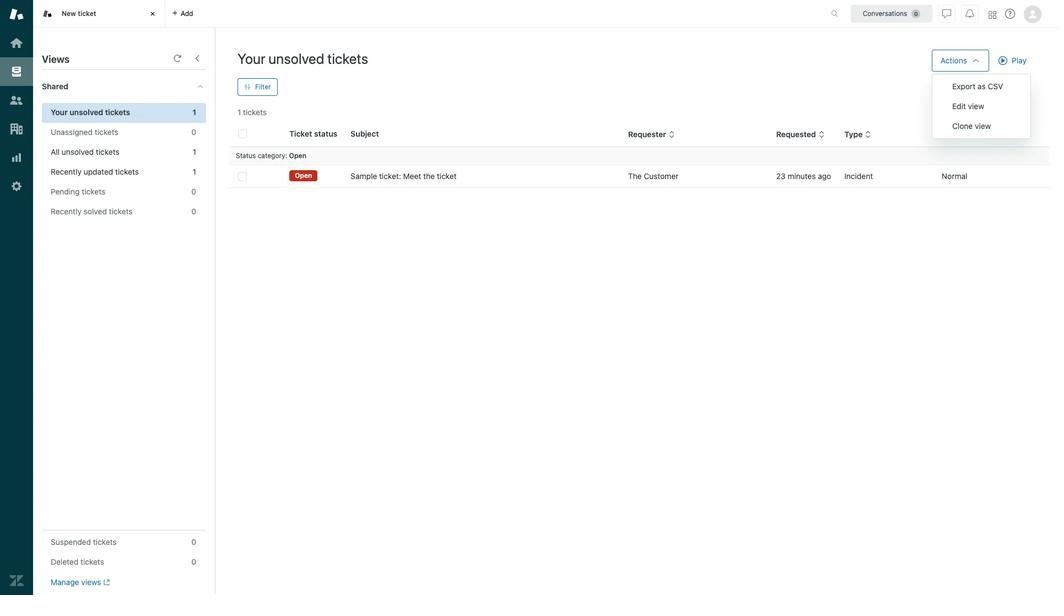 Task type: describe. For each thing, give the bounding box(es) containing it.
organizations image
[[9, 122, 24, 136]]

unassigned
[[51, 127, 93, 137]]

sample ticket: meet the ticket link
[[351, 171, 457, 182]]

new
[[62, 9, 76, 18]]

view for clone view
[[975, 121, 992, 131]]

as
[[978, 82, 986, 91]]

0 horizontal spatial your
[[51, 108, 68, 117]]

1 vertical spatial open
[[295, 172, 312, 180]]

ticket:
[[379, 171, 401, 181]]

type button
[[845, 130, 872, 140]]

requested button
[[777, 130, 825, 140]]

0 for deleted tickets
[[191, 557, 196, 567]]

1 for your unsolved tickets
[[193, 108, 196, 117]]

filter button
[[238, 78, 278, 96]]

0 vertical spatial open
[[289, 152, 307, 160]]

suspended
[[51, 538, 91, 547]]

row containing sample ticket: meet the ticket
[[229, 165, 1050, 188]]

actions button
[[932, 50, 990, 72]]

0 for unassigned tickets
[[191, 127, 196, 137]]

actions menu
[[932, 74, 1032, 139]]

views image
[[9, 65, 24, 79]]

priority button
[[942, 130, 978, 140]]

notifications image
[[966, 9, 975, 18]]

ticket
[[289, 129, 312, 138]]

zendesk support image
[[9, 7, 24, 22]]

edit
[[953, 101, 966, 111]]

0 vertical spatial your
[[238, 50, 265, 67]]

subject
[[351, 129, 379, 138]]

all unsolved tickets
[[51, 147, 119, 157]]

reporting image
[[9, 151, 24, 165]]

1 tickets
[[238, 108, 267, 117]]

recently for recently updated tickets
[[51, 167, 82, 176]]

get help image
[[1006, 9, 1016, 19]]

ticket inside row
[[437, 171, 457, 181]]

new ticket
[[62, 9, 96, 18]]

conversations
[[863, 9, 908, 17]]

ago
[[818, 171, 832, 181]]

export as csv
[[953, 82, 1004, 91]]

type
[[845, 130, 863, 139]]

play button
[[990, 50, 1037, 72]]

23
[[777, 171, 786, 181]]

0 vertical spatial unsolved
[[269, 50, 324, 67]]

customers image
[[9, 93, 24, 108]]

0 vertical spatial your unsolved tickets
[[238, 50, 368, 67]]

clone view
[[953, 121, 992, 131]]

ticket status
[[289, 129, 338, 138]]

sample
[[351, 171, 377, 181]]

suspended tickets
[[51, 538, 117, 547]]

solved
[[84, 207, 107, 216]]

pending
[[51, 187, 80, 196]]

zendesk image
[[9, 574, 24, 588]]

view for edit view
[[969, 101, 985, 111]]

1 vertical spatial unsolved
[[70, 108, 103, 117]]

deleted tickets
[[51, 557, 104, 567]]

0 for recently solved tickets
[[191, 207, 196, 216]]

23 minutes ago
[[777, 171, 832, 181]]

views
[[81, 578, 101, 587]]

customer
[[644, 171, 679, 181]]

status
[[314, 129, 338, 138]]

play
[[1012, 56, 1027, 65]]

recently for recently solved tickets
[[51, 207, 82, 216]]

sample ticket: meet the ticket
[[351, 171, 457, 181]]

unassigned tickets
[[51, 127, 118, 137]]

requester button
[[628, 130, 675, 140]]

collapse views pane image
[[193, 54, 202, 63]]



Task type: vqa. For each thing, say whether or not it's contained in the screenshot.
STATUS CATEGORY: OPEN
yes



Task type: locate. For each thing, give the bounding box(es) containing it.
unsolved up unassigned tickets
[[70, 108, 103, 117]]

1 vertical spatial recently
[[51, 207, 82, 216]]

3 0 from the top
[[191, 207, 196, 216]]

0 vertical spatial ticket
[[78, 9, 96, 18]]

tickets
[[328, 50, 368, 67], [105, 108, 130, 117], [243, 108, 267, 117], [95, 127, 118, 137], [96, 147, 119, 157], [115, 167, 139, 176], [82, 187, 105, 196], [109, 207, 133, 216], [93, 538, 117, 547], [81, 557, 104, 567]]

your up unassigned
[[51, 108, 68, 117]]

0 horizontal spatial ticket
[[78, 9, 96, 18]]

status
[[236, 152, 256, 160]]

minutes
[[788, 171, 816, 181]]

1
[[193, 108, 196, 117], [238, 108, 241, 117], [193, 147, 196, 157], [193, 167, 196, 176]]

open down "status category: open"
[[295, 172, 312, 180]]

your
[[238, 50, 265, 67], [51, 108, 68, 117]]

pending tickets
[[51, 187, 105, 196]]

1 horizontal spatial your
[[238, 50, 265, 67]]

1 vertical spatial your
[[51, 108, 68, 117]]

updated
[[84, 167, 113, 176]]

your unsolved tickets up unassigned tickets
[[51, 108, 130, 117]]

priority
[[942, 130, 969, 139]]

5 0 from the top
[[191, 557, 196, 567]]

1 horizontal spatial your unsolved tickets
[[238, 50, 368, 67]]

all
[[51, 147, 60, 157]]

ticket right new
[[78, 9, 96, 18]]

admin image
[[9, 179, 24, 194]]

category:
[[258, 152, 287, 160]]

ticket inside tab
[[78, 9, 96, 18]]

1 for all unsolved tickets
[[193, 147, 196, 157]]

2 vertical spatial unsolved
[[62, 147, 94, 157]]

2 recently from the top
[[51, 207, 82, 216]]

manage views
[[51, 578, 101, 587]]

0 vertical spatial view
[[969, 101, 985, 111]]

normal
[[942, 171, 968, 181]]

view right clone
[[975, 121, 992, 131]]

1 vertical spatial view
[[975, 121, 992, 131]]

1 vertical spatial ticket
[[437, 171, 457, 181]]

open down ticket
[[289, 152, 307, 160]]

incident
[[845, 171, 873, 181]]

new ticket tab
[[33, 0, 165, 28]]

unsolved down unassigned
[[62, 147, 94, 157]]

4 0 from the top
[[191, 538, 196, 547]]

1 vertical spatial your unsolved tickets
[[51, 108, 130, 117]]

filter
[[255, 83, 271, 91]]

0 vertical spatial recently
[[51, 167, 82, 176]]

csv
[[988, 82, 1004, 91]]

1 horizontal spatial ticket
[[437, 171, 457, 181]]

0 horizontal spatial your unsolved tickets
[[51, 108, 130, 117]]

recently down pending
[[51, 207, 82, 216]]

the
[[628, 171, 642, 181]]

manage views link
[[51, 578, 110, 588]]

shared
[[42, 82, 68, 91]]

views
[[42, 53, 70, 65]]

actions
[[941, 56, 968, 65]]

1 0 from the top
[[191, 127, 196, 137]]

view right edit
[[969, 101, 985, 111]]

tabs tab list
[[33, 0, 820, 28]]

edit view
[[953, 101, 985, 111]]

deleted
[[51, 557, 78, 567]]

manage
[[51, 578, 79, 587]]

close image
[[147, 8, 158, 19]]

add button
[[165, 0, 200, 27]]

export
[[953, 82, 976, 91]]

the customer
[[628, 171, 679, 181]]

get started image
[[9, 36, 24, 50]]

add
[[181, 9, 193, 17]]

button displays agent's chat status as invisible. image
[[943, 9, 952, 18]]

requested
[[777, 130, 816, 139]]

main element
[[0, 0, 33, 595]]

your up the filter button
[[238, 50, 265, 67]]

1 recently from the top
[[51, 167, 82, 176]]

status category: open
[[236, 152, 307, 160]]

0 for pending tickets
[[191, 187, 196, 196]]

open
[[289, 152, 307, 160], [295, 172, 312, 180]]

requester
[[628, 130, 666, 139]]

row
[[229, 165, 1050, 188]]

the
[[423, 171, 435, 181]]

your unsolved tickets
[[238, 50, 368, 67], [51, 108, 130, 117]]

0 for suspended tickets
[[191, 538, 196, 547]]

recently
[[51, 167, 82, 176], [51, 207, 82, 216]]

ticket right the
[[437, 171, 457, 181]]

unsolved
[[269, 50, 324, 67], [70, 108, 103, 117], [62, 147, 94, 157]]

0
[[191, 127, 196, 137], [191, 187, 196, 196], [191, 207, 196, 216], [191, 538, 196, 547], [191, 557, 196, 567]]

refresh views pane image
[[173, 54, 182, 63]]

clone
[[953, 121, 973, 131]]

unsolved up filter
[[269, 50, 324, 67]]

(opens in a new tab) image
[[101, 580, 110, 586]]

2 0 from the top
[[191, 187, 196, 196]]

zendesk products image
[[989, 11, 997, 18]]

your unsolved tickets up filter
[[238, 50, 368, 67]]

shared button
[[33, 70, 186, 103]]

view
[[969, 101, 985, 111], [975, 121, 992, 131]]

ticket
[[78, 9, 96, 18], [437, 171, 457, 181]]

recently updated tickets
[[51, 167, 139, 176]]

recently solved tickets
[[51, 207, 133, 216]]

conversations button
[[851, 5, 933, 22]]

meet
[[403, 171, 421, 181]]

shared heading
[[33, 70, 215, 103]]

1 for recently updated tickets
[[193, 167, 196, 176]]

recently up pending
[[51, 167, 82, 176]]



